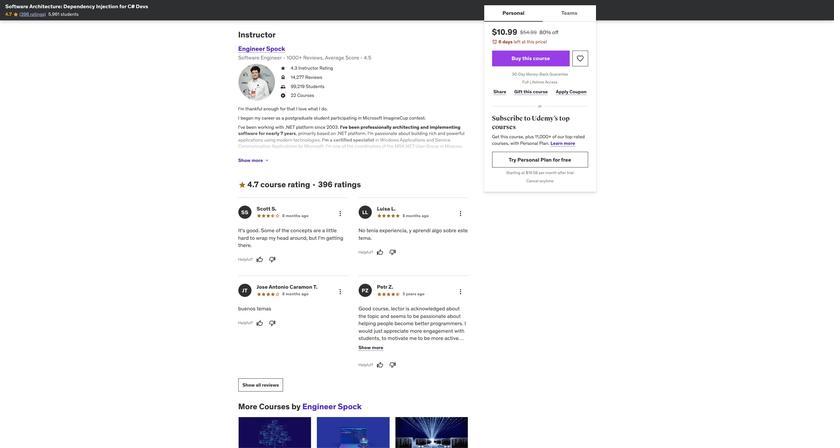 Task type: locate. For each thing, give the bounding box(es) containing it.
8 up experiencia,
[[403, 214, 405, 219]]

courses down 99,219 students
[[298, 93, 314, 98]]

0 vertical spatial show more
[[238, 158, 263, 164]]

0 vertical spatial applications
[[400, 137, 426, 143]]

1 horizontal spatial we
[[317, 153, 323, 159]]

head
[[277, 235, 289, 241]]

caramon
[[290, 284, 313, 291]]

2 i've from the left
[[340, 124, 348, 130]]

my down thankful at the top of page
[[255, 115, 261, 121]]

personal
[[503, 10, 525, 16], [521, 140, 539, 146], [518, 157, 540, 163]]

do left less.
[[282, 153, 287, 159]]

it's right the "if
[[244, 153, 250, 159]]

buy this course button
[[492, 51, 570, 66]]

for inside i've been professionally architecting and implementing software for nearly 7 years
[[259, 131, 265, 137]]

8 months ago for aprendí
[[403, 214, 429, 219]]

1 vertical spatial engineer
[[261, 54, 282, 61]]

i've for working
[[238, 124, 245, 130]]

mark review by petr z. as helpful image
[[377, 362, 384, 369]]

engineer spock image
[[238, 64, 275, 101]]

c#
[[128, 3, 135, 10]]

helpful? down copy
[[359, 363, 374, 368]]

buy this course
[[512, 55, 551, 62]]

0 vertical spatial student
[[314, 115, 330, 121]]

5,961
[[48, 11, 60, 17]]

do.
[[322, 106, 328, 112]]

1 we from the left
[[263, 153, 269, 159]]

software inside engineer spock software engineer - 1000+ reviews, average score - 4.5
[[238, 54, 260, 61]]

more
[[378, 365, 390, 371], [238, 402, 258, 412]]

1 horizontal spatial i've
[[340, 124, 348, 130]]

este
[[458, 227, 468, 234]]

been up software
[[246, 124, 257, 130]]

0 vertical spatial at
[[522, 39, 526, 45]]

0 horizontal spatial in
[[358, 115, 362, 121]]

1 vertical spatial by
[[292, 402, 301, 412]]

what right love
[[308, 106, 318, 112]]

to inside it's good. some of the concepts are a little hard to wrap my head around, but i'm getting there.
[[250, 235, 255, 241]]

0 horizontal spatial be
[[414, 313, 419, 320]]

course up code
[[384, 343, 400, 349]]

0 vertical spatial courses
[[298, 93, 314, 98]]

0 vertical spatial engineer spock link
[[238, 45, 285, 53]]

0 horizontal spatial my
[[255, 115, 261, 121]]

is down the motivated
[[458, 357, 462, 364]]

subscribe to udemy's top courses
[[492, 115, 570, 131]]

1 vertical spatial software
[[238, 54, 260, 61]]

get
[[492, 134, 500, 140]]

2 vertical spatial with
[[455, 328, 465, 335]]

in inside i'm thankful enough for that i love what i do. i began my career as a postgraduate student participating in microsoft imaginecup contest.
[[358, 115, 362, 121]]

xsmall image for 4.3 instructor rating
[[281, 65, 286, 72]]

1 horizontal spatial applications
[[400, 137, 426, 143]]

copy
[[359, 350, 370, 357]]

is right lector
[[406, 306, 410, 312]]

platform.
[[348, 131, 367, 137]]

xsmall image for 22 courses
[[281, 93, 286, 99]]

months up concepts
[[286, 214, 301, 219]]

personal up $10.99
[[503, 10, 525, 16]]

0 vertical spatial passionate
[[375, 131, 398, 137]]

4.3 instructor rating
[[291, 65, 333, 71]]

2 vertical spatial xsmall image
[[312, 183, 317, 188]]

ago up acknowledged
[[418, 292, 425, 297]]

2 try from the left
[[324, 153, 330, 159]]

of inside it's good. some of the concepts are a little hard to wrap my head around, but i'm getting there.
[[276, 227, 281, 234]]

try right art,
[[324, 153, 330, 159]]

starting at $16.58 per month after trial cancel anytime
[[507, 171, 574, 184]]

and inside i've been professionally architecting and implementing software for nearly 7 years
[[421, 124, 429, 130]]

1 horizontal spatial try
[[324, 153, 330, 159]]

show left work,
[[238, 158, 251, 164]]

2 horizontal spatial is
[[458, 357, 462, 364]]

passionate up windows
[[375, 131, 398, 137]]

student inside "good course, lector is acknowledged about the topic and seems to be passionate about helping people become better programmers. i would just appreciate more engagement with students, to motivate me to be more active during the course - some challenges, don't copy & paste code so the student is motivated to write stuff and think about what he/she is writing. more challenges."
[[419, 350, 437, 357]]

0 horizontal spatial years
[[284, 131, 296, 137]]

22
[[291, 93, 296, 98]]

this for buy
[[523, 55, 532, 62]]

1 horizontal spatial show more button
[[359, 342, 384, 355]]

and down code
[[390, 357, 398, 364]]

the inside it's good. some of the concepts are a little hard to wrap my head around, but i'm getting there.
[[282, 227, 290, 234]]

xsmall image left 14,277
[[281, 74, 286, 81]]

0 horizontal spatial i've
[[238, 124, 245, 130]]

xsmall image right work,
[[264, 158, 270, 163]]

1 vertical spatial 4.7
[[248, 180, 259, 190]]

helpful? left mark review by jose antonio caramon t. as helpful icon
[[238, 321, 253, 326]]

and up people
[[381, 313, 390, 320]]

ago for jose antonio caramon t.
[[302, 292, 309, 297]]

helpful? left mark review by scott s. as helpful image
[[238, 257, 253, 262]]

for left that
[[280, 106, 286, 112]]

0 horizontal spatial student
[[314, 115, 330, 121]]

be
[[414, 313, 419, 320], [424, 335, 430, 342]]

teams
[[562, 10, 578, 16]]

xsmall image left 4.3
[[281, 65, 286, 72]]

what down challenges,
[[428, 357, 439, 364]]

(396
[[20, 11, 29, 17]]

personal down plus
[[521, 140, 539, 146]]

this right buy
[[523, 55, 532, 62]]

no tenía experiencia, y aprendí algo sobre este tema.
[[359, 227, 468, 241]]

with right courses, on the top right of the page
[[511, 140, 520, 146]]

helpful? left mark review by luisa l. as helpful icon
[[359, 250, 374, 255]]

0 vertical spatial my
[[255, 115, 261, 121]]

4.7 left (396
[[5, 11, 12, 17]]

i'm inside it's good. some of the concepts are a little hard to wrap my head around, but i'm getting there.
[[318, 235, 325, 241]]

specialist
[[353, 137, 375, 143]]

1 vertical spatial at
[[522, 171, 525, 176]]

2 vertical spatial in
[[440, 144, 444, 150]]

technologies.
[[294, 137, 321, 143]]

at right left
[[522, 39, 526, 45]]

0 vertical spatial in
[[358, 115, 362, 121]]

0 horizontal spatial more
[[238, 402, 258, 412]]

0 vertical spatial xsmall image
[[281, 65, 286, 72]]

2 horizontal spatial a
[[330, 137, 333, 143]]

1 horizontal spatial my
[[269, 235, 276, 241]]

1 vertical spatial xsmall image
[[281, 93, 286, 99]]

2 vertical spatial xsmall image
[[264, 158, 270, 163]]

personal inside button
[[503, 10, 525, 16]]

0 vertical spatial personal
[[503, 10, 525, 16]]

show more down students,
[[359, 345, 384, 351]]

0 horizontal spatial a
[[282, 115, 284, 121]]

i right that
[[296, 106, 298, 112]]

ratings)
[[30, 11, 46, 17]]

0 horizontal spatial passionate
[[375, 131, 398, 137]]

i'm down 'based'
[[322, 137, 329, 143]]

and up building
[[421, 124, 429, 130]]

1 horizontal spatial with
[[455, 328, 465, 335]]

certified
[[334, 137, 352, 143]]

my for wrap
[[269, 235, 276, 241]]

0 horizontal spatial what
[[308, 106, 318, 112]]

engineer spock link
[[238, 45, 285, 53], [303, 402, 362, 412]]

student inside i'm thankful enough for that i love what i do. i began my career as a postgraduate student participating in microsoft imaginecup contest.
[[314, 115, 330, 121]]

course, inside "good course, lector is acknowledged about the topic and seems to be passionate about helping people become better programmers. i would just appreciate more engagement with students, to motivate me to be more active during the course - some challenges, don't copy & paste code so the student is motivated to write stuff and think about what he/she is writing. more challenges."
[[373, 306, 390, 312]]

14,277
[[291, 74, 304, 80]]

career
[[262, 115, 275, 121]]

of down windows
[[382, 144, 386, 150]]

personal up $16.58
[[518, 157, 540, 163]]

to
[[524, 115, 531, 123], [277, 153, 281, 159], [331, 153, 335, 159], [250, 235, 255, 241], [407, 313, 412, 320], [382, 335, 387, 342], [418, 335, 423, 342], [359, 357, 364, 364]]

student down challenges,
[[419, 350, 437, 357]]

i'm down the professionally at the left of the page
[[368, 131, 374, 137]]

4.7 right medium icon
[[248, 180, 259, 190]]

.net down 'postgraduate'
[[285, 124, 295, 130]]

0 vertical spatial is
[[406, 306, 410, 312]]

be up challenges,
[[424, 335, 430, 342]]

- up so
[[401, 343, 404, 349]]

s.
[[272, 206, 277, 212]]

i've inside i've been professionally architecting and implementing software for nearly 7 years
[[340, 124, 348, 130]]

courses for 22
[[298, 93, 314, 98]]

$10.99 $54.99 80% off
[[492, 27, 559, 37]]

4.5
[[364, 54, 372, 61]]

this inside gift this course link
[[524, 89, 532, 95]]

xsmall image left 396
[[312, 183, 317, 188]]

mark review by luisa l. as helpful image
[[377, 249, 384, 256]]

1 vertical spatial xsmall image
[[281, 83, 286, 90]]

i've been professionally architecting and implementing software for nearly 7 years
[[238, 124, 461, 137]]

8 for s.
[[282, 214, 285, 219]]

i'm down are
[[318, 235, 325, 241]]

1 vertical spatial student
[[419, 350, 437, 357]]

of left our
[[553, 134, 557, 140]]

be up better
[[414, 313, 419, 320]]

passionate down acknowledged
[[421, 313, 446, 320]]

engineer
[[238, 45, 265, 53], [261, 54, 282, 61], [303, 402, 336, 412]]

1 vertical spatial my
[[269, 235, 276, 241]]

0 vertical spatial 4.7
[[5, 11, 12, 17]]

microsoft
[[363, 115, 382, 121]]

this for get
[[501, 134, 509, 140]]

applications down modern on the left of the page
[[272, 144, 297, 150]]

some
[[405, 343, 418, 349]]

years
[[284, 131, 296, 137], [406, 292, 417, 297]]

i left "do."
[[319, 106, 321, 112]]

more down the top-
[[564, 140, 576, 146]]

at
[[522, 39, 526, 45], [522, 171, 525, 176]]

1 vertical spatial .net
[[337, 131, 347, 137]]

1 horizontal spatial student
[[419, 350, 437, 357]]

8
[[282, 214, 285, 219], [403, 214, 405, 219], [282, 292, 285, 297]]

applications down building
[[400, 137, 426, 143]]

software up (396
[[5, 3, 28, 10]]

1 horizontal spatial 4.7
[[248, 180, 259, 190]]

concepts
[[291, 227, 312, 234]]

a down 'on' in the left top of the page
[[330, 137, 333, 143]]

money-
[[527, 72, 540, 77]]

he/she
[[440, 357, 457, 364]]

student up since
[[314, 115, 330, 121]]

during
[[359, 343, 374, 349]]

reviews,
[[303, 54, 324, 61]]

1 vertical spatial show more
[[359, 345, 384, 351]]

2 been from the left
[[349, 124, 360, 130]]

mark review by jose antonio caramon t. as helpful image
[[257, 320, 263, 327]]

1 been from the left
[[246, 124, 257, 130]]

0 horizontal spatial applications
[[272, 144, 297, 150]]

2 vertical spatial is
[[458, 357, 462, 364]]

1 horizontal spatial more
[[378, 365, 390, 371]]

microsoft.
[[304, 144, 325, 150]]

show more inside button
[[238, 158, 263, 164]]

i've for professionally
[[340, 124, 348, 130]]

by inside in windows applications and service communication applications by microsoft. i'm one of the coordinators of the msk.net user group in moscow.
[[298, 144, 303, 150]]

course up back
[[533, 55, 551, 62]]

jose
[[257, 284, 268, 291]]

plan.
[[540, 140, 550, 146]]

0 horizontal spatial been
[[246, 124, 257, 130]]

1 horizontal spatial course,
[[510, 134, 525, 140]]

1 vertical spatial be
[[424, 335, 430, 342]]

1 horizontal spatial be
[[424, 335, 430, 342]]

l.
[[392, 206, 396, 212]]

0 vertical spatial spock
[[266, 45, 285, 53]]

the down i'm a certified specialist
[[347, 144, 354, 150]]

ago for scott s.
[[302, 214, 309, 219]]

8 up head
[[282, 214, 285, 219]]

0 horizontal spatial show more
[[238, 158, 263, 164]]

jose antonio caramon t.
[[257, 284, 318, 291]]

motivated
[[443, 350, 467, 357]]

0 horizontal spatial course,
[[373, 306, 390, 312]]

professionally
[[361, 124, 392, 130]]

my inside i'm thankful enough for that i love what i do. i began my career as a postgraduate student participating in microsoft imaginecup contest.
[[255, 115, 261, 121]]

months for the
[[286, 214, 301, 219]]

1 vertical spatial courses
[[259, 402, 290, 412]]

1 try from the left
[[270, 153, 276, 159]]

0 horizontal spatial it's
[[244, 153, 250, 159]]

show for top show more button
[[238, 158, 251, 164]]

this inside get this course, plus 11,000+ of our top-rated courses, with personal plan.
[[501, 134, 509, 140]]

99,219 students
[[291, 83, 325, 89]]

tenía
[[367, 227, 379, 234]]

ago for luisa l.
[[422, 214, 429, 219]]

2 vertical spatial engineer
[[303, 402, 336, 412]]

xsmall image left 99,219
[[281, 83, 286, 90]]

i've down participating
[[340, 124, 348, 130]]

try personal plan for free
[[509, 157, 572, 163]]

1 horizontal spatial .net
[[337, 131, 347, 137]]

helpful? for no tenía experiencia, y aprendí algo sobre este tema.
[[359, 250, 374, 255]]

began
[[241, 115, 254, 121]]

cancel
[[527, 179, 539, 184]]

a
[[282, 115, 284, 121], [330, 137, 333, 143], [323, 227, 325, 234]]

0 horizontal spatial 4.7
[[5, 11, 12, 17]]

1 vertical spatial engineer spock link
[[303, 402, 362, 412]]

1 horizontal spatial a
[[323, 227, 325, 234]]

scott
[[257, 206, 271, 212]]

0 vertical spatial show
[[238, 158, 251, 164]]

0 vertical spatial years
[[284, 131, 296, 137]]

1 horizontal spatial been
[[349, 124, 360, 130]]

additional actions for review by petr z. image
[[457, 288, 465, 296]]

1 horizontal spatial show more
[[359, 345, 384, 351]]

try down the using
[[270, 153, 276, 159]]

a right are
[[323, 227, 325, 234]]

8 down jose antonio caramon t.
[[282, 292, 285, 297]]

about
[[399, 131, 411, 137], [447, 306, 460, 312], [448, 313, 461, 320], [413, 357, 426, 364]]

applications
[[400, 137, 426, 143], [272, 144, 297, 150]]

course inside buy this course "button"
[[533, 55, 551, 62]]

i'm inside i'm thankful enough for that i love what i do. i began my career as a postgraduate student participating in microsoft imaginecup contest.
[[238, 106, 245, 112]]

antonio
[[269, 284, 289, 291]]

,
[[296, 131, 297, 137]]

been for professionally
[[349, 124, 360, 130]]

helpful?
[[359, 250, 374, 255], [238, 257, 253, 262], [238, 321, 253, 326], [359, 363, 374, 368]]

courses for more
[[259, 402, 290, 412]]

for down "working"
[[259, 131, 265, 137]]

1 horizontal spatial in
[[376, 137, 379, 143]]

this up courses, on the top right of the page
[[501, 134, 509, 140]]

0 vertical spatial a
[[282, 115, 284, 121]]

it's
[[238, 227, 245, 234]]

course inside "good course, lector is acknowledged about the topic and seems to be passionate about helping people become better programmers. i would just appreciate more engagement with students, to motivate me to be more active during the course - some challenges, don't copy & paste code so the student is motivated to write stuff and think about what he/she is writing. more challenges."
[[384, 343, 400, 349]]

2 vertical spatial show
[[243, 383, 255, 389]]

in up coordinators on the top left of page
[[376, 137, 379, 143]]

user
[[416, 144, 425, 150]]

1 horizontal spatial years
[[406, 292, 417, 297]]

1 i've from the left
[[238, 124, 245, 130]]

.net up certified
[[337, 131, 347, 137]]

show more down communication
[[238, 158, 263, 164]]

8 months ago up y at left
[[403, 214, 429, 219]]

my inside it's good. some of the concepts are a little hard to wrap my head around, but i'm getting there.
[[269, 235, 276, 241]]

it's right if in the top left of the page
[[302, 153, 308, 159]]

0 horizontal spatial we
[[263, 153, 269, 159]]

1 vertical spatial show more button
[[359, 342, 384, 355]]

architecting
[[393, 124, 420, 130]]

course, left plus
[[510, 134, 525, 140]]

i'm inside in windows applications and service communication applications by microsoft. i'm one of the coordinators of the msk.net user group in moscow.
[[326, 144, 332, 150]]

for inside i'm thankful enough for that i love what i do. i began my career as a postgraduate student participating in microsoft imaginecup contest.
[[280, 106, 286, 112]]

passionate inside "good course, lector is acknowledged about the topic and seems to be passionate about helping people become better programmers. i would just appreciate more engagement with students, to motivate me to be more active during the course - some challenges, don't copy & paste code so the student is motivated to write stuff and think about what he/she is writing. more challenges."
[[421, 313, 446, 320]]

implementing
[[430, 124, 461, 130]]

0 horizontal spatial is
[[406, 306, 410, 312]]

2 we from the left
[[317, 153, 323, 159]]

left
[[514, 39, 521, 45]]

the
[[347, 144, 354, 150], [387, 144, 394, 150], [282, 227, 290, 234], [359, 313, 367, 320], [375, 343, 383, 349], [410, 350, 417, 357]]

in left microsoft
[[358, 115, 362, 121]]

i've up software
[[238, 124, 245, 130]]

1 vertical spatial instructor
[[299, 65, 319, 71]]

a right as
[[282, 115, 284, 121]]

seems
[[391, 313, 406, 320]]

tab list
[[485, 5, 596, 22]]

years right 3
[[406, 292, 417, 297]]

.net for platform
[[285, 124, 295, 130]]

396 ratings
[[318, 180, 361, 190]]

xsmall image inside show more button
[[264, 158, 270, 163]]

2 horizontal spatial with
[[511, 140, 520, 146]]

and up the service
[[438, 131, 446, 137]]

i'm left one
[[326, 144, 332, 150]]

based
[[317, 131, 330, 137]]

0 horizontal spatial spock
[[266, 45, 285, 53]]

at inside starting at $16.58 per month after trial cancel anytime
[[522, 171, 525, 176]]

1 vertical spatial personal
[[521, 140, 539, 146]]

ago down caramon
[[302, 292, 309, 297]]

0 horizontal spatial .net
[[285, 124, 295, 130]]

2 vertical spatial a
[[323, 227, 325, 234]]

of up head
[[276, 227, 281, 234]]

y
[[409, 227, 412, 234]]

is down challenges,
[[438, 350, 442, 357]]

tab list containing personal
[[485, 5, 596, 22]]

this right gift at the right
[[524, 89, 532, 95]]

service
[[436, 137, 451, 143]]

anytime
[[540, 179, 554, 184]]

0 vertical spatial with
[[275, 124, 284, 130]]

xsmall image
[[281, 65, 286, 72], [281, 83, 286, 90], [312, 183, 317, 188]]

we right art,
[[317, 153, 323, 159]]

better
[[415, 321, 429, 327]]

become
[[395, 321, 414, 327]]

at left $16.58
[[522, 171, 525, 176]]

4.3
[[291, 65, 298, 71]]

engineer for spock
[[261, 54, 282, 61]]

wishlist image
[[577, 54, 585, 62]]

and inside , primarily based on .net platform. i'm passionate about building rich and powerful applications using modern technologies.
[[438, 131, 446, 137]]

what
[[308, 106, 318, 112], [428, 357, 439, 364]]

don't
[[447, 343, 459, 349]]

software up engineer spock image
[[238, 54, 260, 61]]

helpful? for it's good. some of the concepts are a little hard to wrap my head around, but i'm getting there.
[[238, 257, 253, 262]]

mark review by scott s. as unhelpful image
[[269, 257, 276, 263]]

this inside buy this course "button"
[[523, 55, 532, 62]]

been inside i've been professionally architecting and implementing software for nearly 7 years
[[349, 124, 360, 130]]

since
[[315, 124, 326, 130]]

0 vertical spatial instructor
[[238, 30, 276, 40]]

with up 7
[[275, 124, 284, 130]]

medium image
[[238, 181, 246, 189]]

0 vertical spatial more
[[378, 365, 390, 371]]

or
[[539, 104, 542, 109]]

1 horizontal spatial engineer spock link
[[303, 402, 362, 412]]

6
[[499, 39, 502, 45]]

0 horizontal spatial instructor
[[238, 30, 276, 40]]

1 horizontal spatial it's
[[302, 153, 308, 159]]

years down 'i've been working with .net platform since 2003.'
[[284, 131, 296, 137]]

xsmall image
[[281, 74, 286, 81], [281, 93, 286, 99], [264, 158, 270, 163]]

.net inside , primarily based on .net platform. i'm passionate about building rich and powerful applications using modern technologies.
[[337, 131, 347, 137]]



Task type: describe. For each thing, give the bounding box(es) containing it.
2 it's from the left
[[302, 153, 308, 159]]

devs
[[136, 3, 148, 10]]

0 horizontal spatial engineer spock link
[[238, 45, 285, 53]]

more down engagement
[[432, 335, 444, 342]]

.net for platform.
[[337, 131, 347, 137]]

mark review by jose antonio caramon t. as unhelpful image
[[269, 320, 276, 327]]

off
[[553, 29, 559, 36]]

dependency
[[63, 3, 95, 10]]

1 horizontal spatial instructor
[[299, 65, 319, 71]]

with inside "good course, lector is acknowledged about the topic and seems to be passionate about helping people become better programmers. i would just appreciate more engagement with students, to motivate me to be more active during the course - some challenges, don't copy & paste code so the student is motivated to write stuff and think about what he/she is writing. more challenges."
[[455, 328, 465, 335]]

- left seth at the top left of the page
[[357, 153, 359, 159]]

hard
[[238, 235, 249, 241]]

moscow.
[[445, 144, 463, 150]]

show more for the rightmost show more button
[[359, 345, 384, 351]]

$10.99
[[492, 27, 518, 37]]

ss
[[241, 209, 249, 216]]

to down copy
[[359, 357, 364, 364]]

on
[[331, 131, 336, 137]]

to left less.
[[277, 153, 281, 159]]

guarantee
[[550, 72, 569, 77]]

2 vertical spatial personal
[[518, 157, 540, 163]]

price!
[[536, 39, 547, 45]]

students,
[[359, 335, 381, 342]]

0 vertical spatial engineer
[[238, 45, 265, 53]]

8 for l.
[[403, 214, 405, 219]]

z.
[[389, 284, 394, 291]]

modern
[[277, 137, 293, 143]]

subscribe
[[492, 115, 523, 123]]

14,277 reviews
[[291, 74, 322, 80]]

8 months ago down caramon
[[282, 292, 309, 297]]

4.7 for 4.7 course rating
[[248, 180, 259, 190]]

after
[[558, 171, 567, 176]]

spock inside engineer spock software engineer - 1000+ reviews, average score - 4.5
[[266, 45, 285, 53]]

write
[[365, 357, 377, 364]]

additional actions for review by luisa l. image
[[457, 210, 465, 218]]

engineer for courses
[[303, 402, 336, 412]]

buy
[[512, 55, 522, 62]]

ll
[[363, 209, 368, 216]]

8 for antonio
[[282, 292, 285, 297]]

love
[[299, 106, 307, 112]]

course, inside get this course, plus 11,000+ of our top-rated courses, with personal plan.
[[510, 134, 525, 140]]

what inside i'm thankful enough for that i love what i do. i began my career as a postgraduate student participating in microsoft imaginecup contest.
[[308, 106, 318, 112]]

additional actions for review by jose antonio caramon t. image
[[336, 288, 344, 296]]

courses,
[[492, 140, 510, 146]]

more down communication
[[252, 158, 263, 164]]

windows
[[380, 137, 399, 143]]

1 vertical spatial in
[[376, 137, 379, 143]]

godin.
[[370, 153, 384, 159]]

more down students,
[[372, 345, 384, 351]]

course up s.
[[261, 180, 286, 190]]

alarm image
[[492, 39, 498, 44]]

show all reviews
[[243, 383, 279, 389]]

the down good at the left bottom of page
[[359, 313, 367, 320]]

average
[[325, 54, 344, 61]]

challenges.
[[391, 365, 417, 371]]

8 months ago for the
[[282, 214, 309, 219]]

some
[[261, 227, 275, 234]]

a inside it's good. some of the concepts are a little hard to wrap my head around, but i'm getting there.
[[323, 227, 325, 234]]

my for began
[[255, 115, 261, 121]]

in for student
[[358, 115, 362, 121]]

$16.58
[[526, 171, 538, 176]]

xsmall image for 14,277 reviews
[[281, 74, 286, 81]]

jt
[[242, 288, 248, 294]]

3
[[403, 292, 405, 297]]

t.
[[314, 284, 318, 291]]

helping
[[359, 321, 376, 327]]

of down certified
[[342, 144, 346, 150]]

temas
[[257, 306, 271, 312]]

about inside , primarily based on .net platform. i'm passionate about building rich and powerful applications using modern technologies.
[[399, 131, 411, 137]]

1 vertical spatial is
[[438, 350, 442, 357]]

mark review by scott s. as helpful image
[[257, 257, 263, 263]]

and inside in windows applications and service communication applications by microsoft. i'm one of the coordinators of the msk.net user group in moscow.
[[427, 137, 434, 143]]

one
[[333, 144, 341, 150]]

- left 4.5
[[361, 54, 363, 61]]

1 vertical spatial spock
[[338, 402, 362, 412]]

software
[[238, 131, 258, 137]]

mark review by petr z. as unhelpful image
[[390, 362, 396, 369]]

this for gift
[[524, 89, 532, 95]]

the down some
[[410, 350, 417, 357]]

i left began
[[238, 115, 240, 121]]

"if
[[238, 153, 243, 159]]

good course, lector is acknowledged about the topic and seems to be passionate about helping people become better programmers. i would just appreciate more engagement with students, to motivate me to be more active during the course - some challenges, don't copy & paste code so the student is motivated to write stuff and think about what he/she is writing. more challenges.
[[359, 306, 467, 371]]

just
[[374, 328, 383, 335]]

more up me
[[410, 328, 422, 335]]

helpful? for buenos temas
[[238, 321, 253, 326]]

show more for top show more button
[[238, 158, 263, 164]]

rating
[[288, 180, 310, 190]]

22 courses
[[291, 93, 314, 98]]

in for user
[[440, 144, 444, 150]]

starting
[[507, 171, 521, 176]]

0 horizontal spatial software
[[5, 3, 28, 10]]

396
[[318, 180, 333, 190]]

people
[[378, 321, 394, 327]]

top-
[[566, 134, 575, 140]]

course inside gift this course link
[[533, 89, 548, 95]]

2 do from the left
[[336, 153, 341, 159]]

appreciate
[[384, 328, 409, 335]]

think
[[400, 357, 412, 364]]

show all reviews button
[[238, 379, 283, 392]]

mark review by luisa l. as unhelpful image
[[390, 249, 396, 256]]

xsmall image for 99,219 students
[[281, 83, 286, 90]]

1 do from the left
[[282, 153, 287, 159]]

wrap
[[256, 235, 268, 241]]

for left c#
[[119, 3, 127, 10]]

been for working
[[246, 124, 257, 130]]

algo
[[432, 227, 442, 234]]

show for the rightmost show more button
[[359, 345, 371, 351]]

0 horizontal spatial with
[[275, 124, 284, 130]]

1 vertical spatial more
[[238, 402, 258, 412]]

to down just
[[382, 335, 387, 342]]

more courses by engineer spock
[[238, 402, 362, 412]]

ago for petr z.
[[418, 292, 425, 297]]

lector
[[391, 306, 405, 312]]

architecture:
[[29, 3, 62, 10]]

&
[[371, 350, 375, 357]]

all
[[256, 383, 261, 389]]

2003.
[[327, 124, 339, 130]]

- left 1000+
[[283, 54, 285, 61]]

of inside get this course, plus 11,000+ of our top-rated courses, with personal plan.
[[553, 134, 557, 140]]

a inside i'm thankful enough for that i love what i do. i began my career as a postgraduate student participating in microsoft imaginecup contest.
[[282, 115, 284, 121]]

11,000+
[[535, 134, 552, 140]]

the up paste
[[375, 343, 383, 349]]

i inside "good course, lector is acknowledged about the topic and seems to be passionate about helping people become better programmers. i would just appreciate more engagement with students, to motivate me to be more active during the course - some challenges, don't copy & paste code so the student is motivated to write stuff and think about what he/she is writing. more challenges."
[[465, 321, 466, 327]]

the down windows
[[387, 144, 394, 150]]

more."
[[343, 153, 355, 159]]

working
[[258, 124, 274, 130]]

imaginecup
[[384, 115, 408, 121]]

to inside subscribe to udemy's top courses
[[524, 115, 531, 123]]

years inside i've been professionally architecting and implementing software for nearly 7 years
[[284, 131, 296, 137]]

apply coupon
[[556, 89, 587, 95]]

acknowledged
[[411, 306, 445, 312]]

free
[[562, 157, 572, 163]]

coordinators
[[355, 144, 381, 150]]

learn more link
[[551, 140, 576, 146]]

try
[[509, 157, 517, 163]]

are
[[314, 227, 321, 234]]

msk.net
[[395, 144, 415, 150]]

students
[[306, 83, 325, 89]]

passionate inside , primarily based on .net platform. i'm passionate about building rich and powerful applications using modern technologies.
[[375, 131, 398, 137]]

80%
[[540, 29, 552, 36]]

show for show all reviews button
[[243, 383, 255, 389]]

1 vertical spatial applications
[[272, 144, 297, 150]]

day
[[519, 72, 526, 77]]

additional actions for review by scott s. image
[[336, 210, 344, 218]]

to up become
[[407, 313, 412, 320]]

good
[[359, 306, 372, 312]]

postgraduate
[[285, 115, 313, 121]]

i'm inside , primarily based on .net platform. i'm passionate about building rich and powerful applications using modern technologies.
[[368, 131, 374, 137]]

personal inside get this course, plus 11,000+ of our top-rated courses, with personal plan.
[[521, 140, 539, 146]]

- inside "good course, lector is acknowledged about the topic and seems to be passionate about helping people become better programmers. i would just appreciate more engagement with students, to motivate me to be more active during the course - some challenges, don't copy & paste code so the student is motivated to write stuff and think about what he/she is writing. more challenges."
[[401, 343, 404, 349]]

i'm a certified specialist
[[321, 137, 375, 143]]

lifetime
[[530, 80, 545, 85]]

but
[[309, 235, 317, 241]]

1 vertical spatial years
[[406, 292, 417, 297]]

this down $54.99 on the top right of page
[[527, 39, 535, 45]]

1000+
[[287, 54, 302, 61]]

months for aprendí
[[406, 214, 421, 219]]

tema.
[[359, 235, 372, 241]]

to down one
[[331, 153, 335, 159]]

with inside get this course, plus 11,000+ of our top-rated courses, with personal plan.
[[511, 140, 520, 146]]

thankful
[[246, 106, 263, 112]]

teams button
[[543, 5, 596, 21]]

more inside "good course, lector is acknowledged about the topic and seems to be passionate about helping people become better programmers. i would just appreciate more engagement with students, to motivate me to be more active during the course - some challenges, don't copy & paste code so the student is motivated to write stuff and think about what he/she is writing. more challenges."
[[378, 365, 390, 371]]

if
[[299, 153, 301, 159]]

for left free
[[553, 157, 560, 163]]

0 vertical spatial be
[[414, 313, 419, 320]]

what inside "good course, lector is acknowledged about the topic and seems to be passionate about helping people become better programmers. i would just appreciate more engagement with students, to motivate me to be more active during the course - some challenges, don't copy & paste code so the student is motivated to write stuff and think about what he/she is writing. more challenges."
[[428, 357, 439, 364]]

plan
[[541, 157, 552, 163]]

to right me
[[418, 335, 423, 342]]

1 it's from the left
[[244, 153, 250, 159]]

30-
[[512, 72, 519, 77]]

months down jose antonio caramon t.
[[286, 292, 301, 297]]

4.7 for 4.7
[[5, 11, 12, 17]]

around,
[[290, 235, 308, 241]]

trial
[[567, 171, 574, 176]]

, primarily based on .net platform. i'm passionate about building rich and powerful applications using modern technologies.
[[238, 131, 465, 143]]

contest.
[[410, 115, 426, 121]]

petr z.
[[377, 284, 394, 291]]

0 vertical spatial show more button
[[238, 154, 270, 167]]



Task type: vqa. For each thing, say whether or not it's contained in the screenshot.
the with to the left
yes



